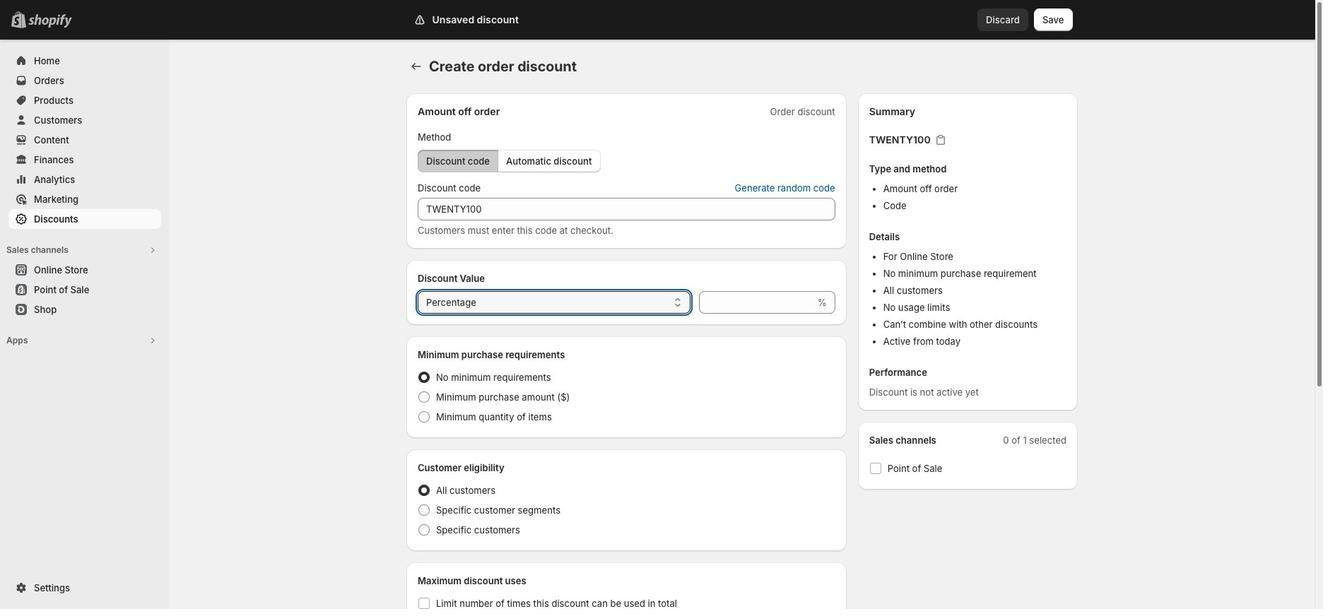 Task type: locate. For each thing, give the bounding box(es) containing it.
None text field
[[699, 291, 815, 314]]

shopify image
[[28, 14, 72, 28]]

None text field
[[418, 198, 835, 221]]



Task type: vqa. For each thing, say whether or not it's contained in the screenshot.
delivery
no



